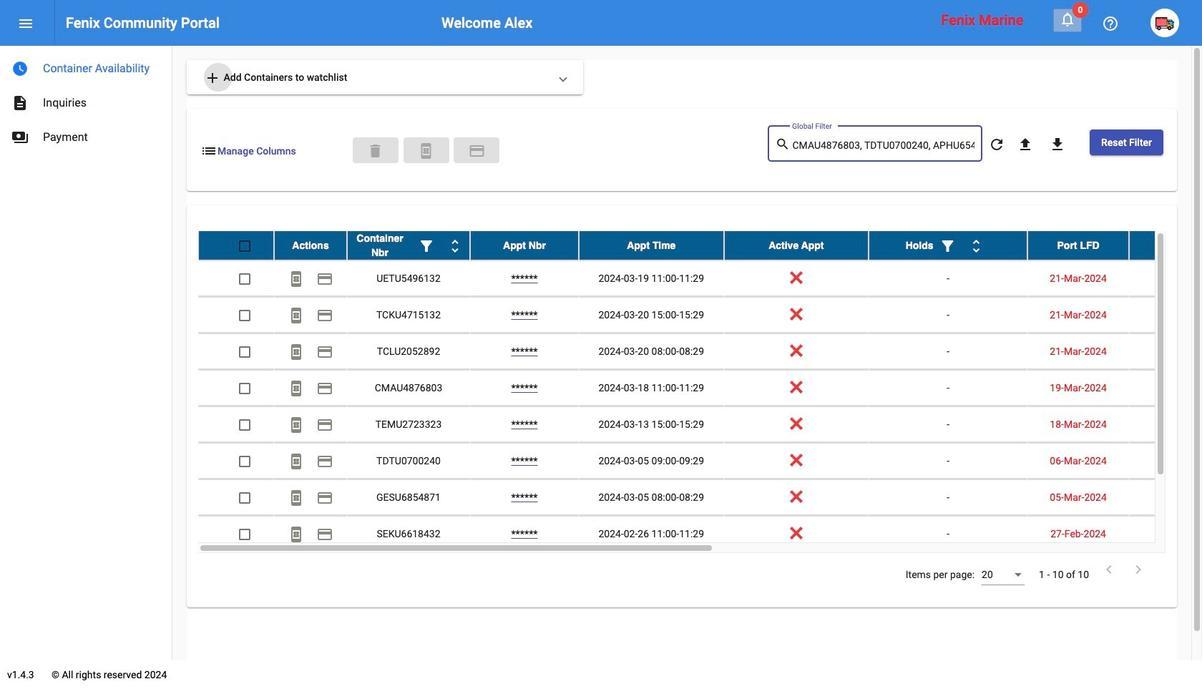 Task type: describe. For each thing, give the bounding box(es) containing it.
5 column header from the left
[[724, 231, 869, 260]]

cell for third row from the bottom
[[1130, 443, 1203, 479]]

Global Watchlist Filter field
[[793, 140, 976, 152]]

1 row from the top
[[198, 231, 1203, 261]]

cell for 5th row from the bottom
[[1130, 370, 1203, 406]]

cell for 9th row from the top
[[1130, 516, 1203, 552]]

6 row from the top
[[198, 407, 1203, 443]]

7 row from the top
[[198, 443, 1203, 480]]

8 column header from the left
[[1130, 231, 1203, 260]]

cell for sixth row from the top
[[1130, 407, 1203, 443]]



Task type: locate. For each thing, give the bounding box(es) containing it.
1 column header from the left
[[274, 231, 347, 260]]

no color image
[[17, 15, 34, 32], [1103, 15, 1120, 32], [11, 60, 29, 77], [204, 70, 221, 87], [11, 95, 29, 112], [11, 129, 29, 146], [776, 136, 793, 153], [989, 136, 1006, 153], [200, 142, 218, 160], [418, 142, 435, 160], [469, 142, 486, 160], [940, 238, 957, 255], [288, 271, 305, 288], [316, 271, 334, 288], [316, 344, 334, 361], [316, 380, 334, 398], [316, 527, 334, 544], [1101, 561, 1118, 579]]

cell for eighth row from the bottom of the page
[[1130, 261, 1203, 296]]

row
[[198, 231, 1203, 261], [198, 261, 1203, 297], [198, 297, 1203, 334], [198, 334, 1203, 370], [198, 370, 1203, 407], [198, 407, 1203, 443], [198, 443, 1203, 480], [198, 480, 1203, 516], [198, 516, 1203, 553]]

6 cell from the top
[[1130, 443, 1203, 479]]

cell for second row from the bottom
[[1130, 480, 1203, 516]]

5 row from the top
[[198, 370, 1203, 407]]

3 row from the top
[[198, 297, 1203, 334]]

9 row from the top
[[198, 516, 1203, 553]]

1 cell from the top
[[1130, 261, 1203, 296]]

2 row from the top
[[198, 261, 1203, 297]]

7 cell from the top
[[1130, 480, 1203, 516]]

3 column header from the left
[[470, 231, 579, 260]]

2 column header from the left
[[347, 231, 470, 260]]

grid
[[198, 231, 1203, 554]]

4 column header from the left
[[579, 231, 724, 260]]

5 cell from the top
[[1130, 407, 1203, 443]]

no color image
[[1060, 11, 1077, 28], [1017, 136, 1035, 153], [1050, 136, 1067, 153], [418, 238, 435, 255], [447, 238, 464, 255], [968, 238, 986, 255], [288, 307, 305, 325], [316, 307, 334, 325], [288, 344, 305, 361], [288, 380, 305, 398], [288, 417, 305, 434], [316, 417, 334, 434], [288, 453, 305, 471], [316, 453, 334, 471], [288, 490, 305, 507], [316, 490, 334, 507], [288, 527, 305, 544], [1131, 561, 1148, 579]]

6 column header from the left
[[869, 231, 1028, 260]]

cell for 3rd row from the top
[[1130, 297, 1203, 333]]

cell
[[1130, 261, 1203, 296], [1130, 297, 1203, 333], [1130, 334, 1203, 370], [1130, 370, 1203, 406], [1130, 407, 1203, 443], [1130, 443, 1203, 479], [1130, 480, 1203, 516], [1130, 516, 1203, 552]]

cell for fourth row
[[1130, 334, 1203, 370]]

navigation
[[0, 46, 172, 155]]

7 column header from the left
[[1028, 231, 1130, 260]]

delete image
[[367, 142, 384, 160]]

4 cell from the top
[[1130, 370, 1203, 406]]

8 row from the top
[[198, 480, 1203, 516]]

8 cell from the top
[[1130, 516, 1203, 552]]

2 cell from the top
[[1130, 297, 1203, 333]]

4 row from the top
[[198, 334, 1203, 370]]

3 cell from the top
[[1130, 334, 1203, 370]]

column header
[[274, 231, 347, 260], [347, 231, 470, 260], [470, 231, 579, 260], [579, 231, 724, 260], [724, 231, 869, 260], [869, 231, 1028, 260], [1028, 231, 1130, 260], [1130, 231, 1203, 260]]



